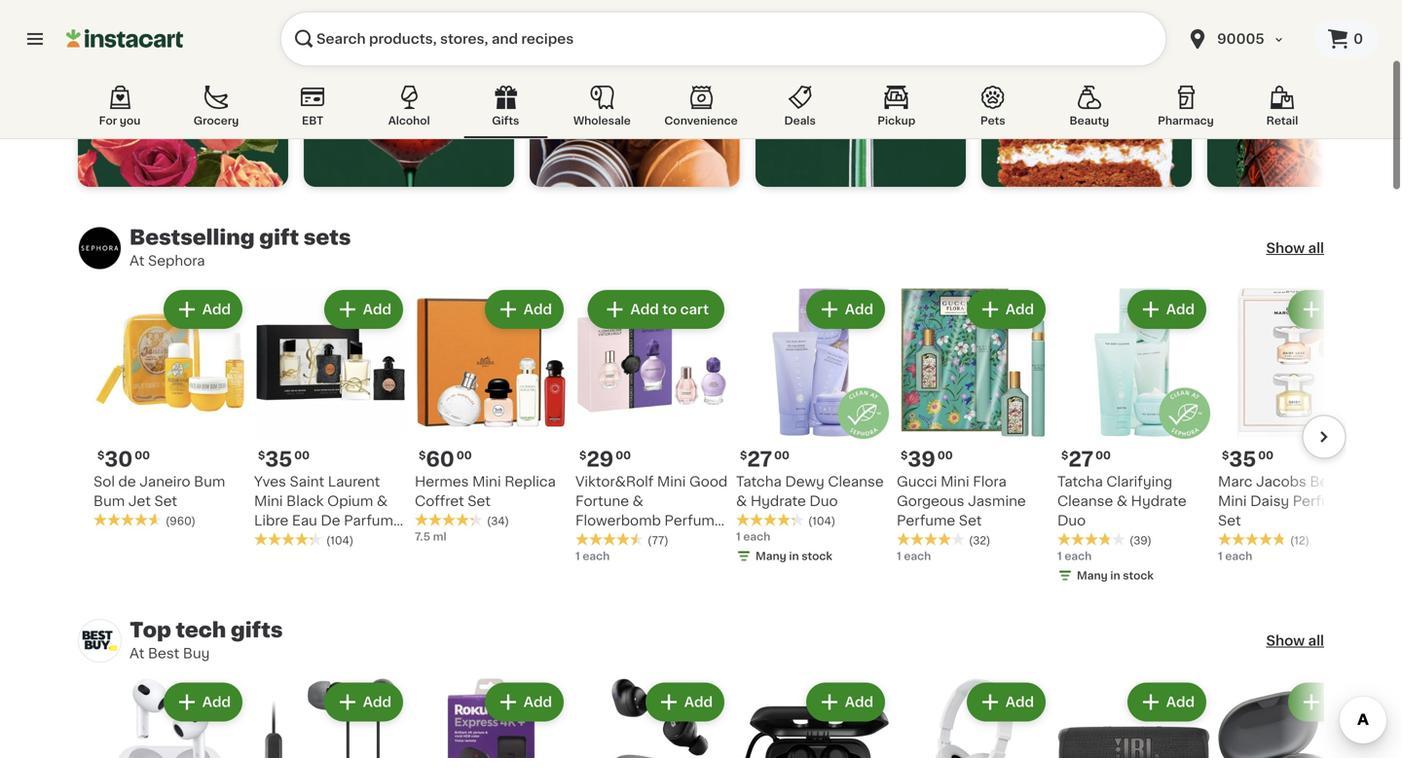 Task type: describe. For each thing, give the bounding box(es) containing it.
00 for marc jacobs beauty mini daisy perfume set
[[1258, 450, 1274, 461]]

product group containing 39
[[897, 286, 1050, 564]]

(32)
[[969, 536, 991, 546]]

mini inside yves saint laurent mini black opium & libre eau de parfum duo
[[254, 495, 283, 508]]

$ for tatcha dewy cleanse & hydrate duo
[[740, 450, 747, 461]]

ebt button
[[271, 82, 355, 138]]

tatcha for tatcha dewy cleanse & hydrate duo
[[736, 475, 782, 489]]

(12)
[[1290, 536, 1310, 546]]

black
[[286, 495, 324, 508]]

product group containing 29
[[576, 286, 728, 564]]

30
[[105, 449, 133, 470]]

bestselling gift sets at sephora
[[130, 227, 351, 268]]

flowerbomb
[[576, 514, 661, 528]]

beauty inside marc jacobs beauty mini daisy perfume set
[[1310, 475, 1359, 489]]

saint
[[290, 475, 324, 489]]

$ 27 00 for clarifying
[[1061, 449, 1111, 470]]

convenience button
[[657, 82, 746, 138]]

slide 4 of 6 group
[[748, 0, 974, 195]]

$ 29 00
[[579, 449, 631, 470]]

grocery button
[[174, 82, 258, 138]]

viktor&rolf mini good fortune & flowerbomb perfume set
[[576, 475, 728, 547]]

each for viktor&rolf mini good fortune & flowerbomb perfume set
[[583, 551, 610, 562]]

ebt
[[302, 115, 323, 126]]

29
[[587, 449, 614, 470]]

daisy
[[1250, 495, 1289, 508]]

yves
[[254, 475, 286, 489]]

00 for yves saint laurent mini black opium & libre eau de parfum duo
[[294, 450, 310, 461]]

for you button
[[78, 82, 162, 138]]

$ 60 00
[[419, 449, 472, 470]]

jasmine
[[968, 495, 1026, 508]]

alcohol button
[[367, 82, 451, 138]]

0
[[1354, 32, 1363, 46]]

deals button
[[758, 82, 842, 138]]

bestselling
[[130, 227, 255, 248]]

1 for viktor&rolf mini good fortune & flowerbomb perfume set
[[576, 551, 580, 562]]

stock for tatcha clarifying cleanse & hydrate duo
[[1123, 571, 1154, 581]]

& inside tatcha dewy cleanse & hydrate duo
[[736, 495, 747, 508]]

00 for tatcha clarifying cleanse & hydrate duo
[[1096, 450, 1111, 461]]

fortune
[[576, 495, 629, 508]]

$ for viktor&rolf mini good fortune & flowerbomb perfume set
[[579, 450, 587, 461]]

jacobs
[[1256, 475, 1307, 489]]

perfume for 35
[[1293, 495, 1352, 508]]

sephora
[[148, 254, 205, 268]]

best buy image
[[78, 619, 122, 663]]

pharmacy button
[[1144, 82, 1228, 138]]

mini for 60
[[472, 475, 501, 489]]

(77)
[[648, 536, 669, 546]]

you
[[120, 115, 141, 126]]

convenience
[[664, 115, 738, 126]]

1 for marc jacobs beauty mini daisy perfume set
[[1218, 551, 1223, 562]]

wholesale button
[[560, 82, 644, 138]]

Search field
[[280, 12, 1167, 66]]

hermes mini replica coffret set
[[415, 475, 556, 508]]

sephora image
[[78, 226, 122, 270]]

00 for sol de janeiro bum bum jet set
[[135, 450, 150, 461]]

stock for tatcha dewy cleanse & hydrate duo
[[802, 551, 832, 562]]

add inside button
[[631, 303, 659, 316]]

item carousel region for top tech gifts
[[56, 679, 1371, 759]]

slide 2 of 6 group
[[296, 0, 522, 195]]

show for sets
[[1266, 241, 1305, 255]]

35 for marc
[[1229, 449, 1256, 470]]

de
[[118, 475, 136, 489]]

good
[[689, 475, 728, 489]]

pickup button
[[855, 82, 938, 138]]

for you
[[99, 115, 141, 126]]

show all for sets
[[1266, 241, 1324, 255]]

sol de janeiro bum bum jet set
[[93, 475, 225, 508]]

grocery
[[194, 115, 239, 126]]

show all for gifts
[[1266, 634, 1324, 648]]

add to cart
[[631, 303, 709, 316]]

perfume for 39
[[897, 514, 956, 528]]

00 for tatcha dewy cleanse & hydrate duo
[[774, 450, 790, 461]]

best
[[148, 647, 179, 661]]

show all link for sets
[[1266, 239, 1324, 258]]

duo for clarifying
[[1058, 514, 1086, 528]]

many in stock for tatcha dewy cleanse & hydrate duo
[[756, 551, 832, 562]]

for
[[99, 115, 117, 126]]

gifts button
[[464, 82, 548, 138]]

eau
[[292, 514, 317, 528]]

1 each for tatcha clarifying cleanse & hydrate duo
[[1058, 551, 1092, 562]]

0 horizontal spatial bum
[[93, 495, 125, 508]]

& inside yves saint laurent mini black opium & libre eau de parfum duo
[[377, 495, 388, 508]]

1 90005 button from the left
[[1174, 12, 1315, 66]]

tech
[[176, 620, 226, 641]]

marc
[[1218, 475, 1253, 489]]

1 for tatcha dewy cleanse & hydrate duo
[[736, 532, 741, 542]]

gucci
[[897, 475, 937, 489]]

yves saint laurent mini black opium & libre eau de parfum duo
[[254, 475, 393, 547]]

sol
[[93, 475, 115, 489]]

viktor&rolf
[[576, 475, 654, 489]]

pickup
[[878, 115, 916, 126]]

jet
[[128, 495, 151, 508]]

(104) for 27
[[808, 516, 836, 527]]

tatcha clarifying cleanse & hydrate duo
[[1058, 475, 1187, 528]]

cart
[[680, 303, 709, 316]]

alcohol
[[388, 115, 430, 126]]

7.5
[[415, 532, 430, 542]]

retail button
[[1241, 82, 1324, 138]]

coffret
[[415, 495, 464, 508]]

0 button
[[1315, 19, 1379, 58]]

27 for tatcha clarifying cleanse & hydrate duo
[[1069, 449, 1094, 470]]

$ 35 00 for marc
[[1222, 449, 1274, 470]]

(960)
[[166, 516, 196, 527]]

hydrate for clarifying
[[1131, 495, 1187, 508]]

beauty button
[[1048, 82, 1131, 138]]

retail
[[1267, 115, 1298, 126]]

gifts
[[231, 620, 283, 641]]

replica
[[505, 475, 556, 489]]

$ for sol de janeiro bum bum jet set
[[97, 450, 105, 461]]

in for tatcha dewy cleanse & hydrate duo
[[789, 551, 799, 562]]

$ 39 00
[[901, 449, 953, 470]]

item carousel region for bestselling gift sets
[[56, 286, 1371, 588]]

$ for hermes mini replica coffret set
[[419, 450, 426, 461]]

top tech gifts at best buy
[[130, 620, 283, 661]]

add to cart button
[[590, 292, 723, 327]]

libre
[[254, 514, 289, 528]]

$ 27 00 for dewy
[[740, 449, 790, 470]]

& inside viktor&rolf mini good fortune & flowerbomb perfume set
[[633, 495, 644, 508]]

product group containing 60
[[415, 286, 568, 545]]

many for tatcha dewy cleanse & hydrate duo
[[756, 551, 787, 562]]

(104) for 35
[[326, 536, 354, 546]]

00 for viktor&rolf mini good fortune & flowerbomb perfume set
[[616, 450, 631, 461]]

top
[[130, 620, 171, 641]]



Task type: vqa. For each thing, say whether or not it's contained in the screenshot.


Task type: locate. For each thing, give the bounding box(es) containing it.
0 horizontal spatial in
[[789, 551, 799, 562]]

hydrate inside tatcha dewy cleanse & hydrate duo
[[751, 495, 806, 508]]

product group containing 30
[[93, 286, 246, 529]]

2 $ from the left
[[258, 450, 265, 461]]

many down tatcha clarifying cleanse & hydrate duo
[[1077, 571, 1108, 581]]

janeiro
[[140, 475, 190, 489]]

each down daisy in the bottom right of the page
[[1225, 551, 1253, 562]]

1 & from the left
[[377, 495, 388, 508]]

1 27 from the left
[[747, 449, 772, 470]]

perfume down gorgeous
[[897, 514, 956, 528]]

0 horizontal spatial many in stock
[[756, 551, 832, 562]]

set inside sol de janeiro bum bum jet set
[[154, 495, 177, 508]]

marc jacobs beauty mini daisy perfume set
[[1218, 475, 1359, 528]]

1
[[736, 532, 741, 542], [576, 551, 580, 562], [897, 551, 901, 562], [1058, 551, 1062, 562], [1218, 551, 1223, 562]]

perfume
[[1293, 495, 1352, 508], [665, 514, 723, 528], [897, 514, 956, 528]]

each down gorgeous
[[904, 551, 931, 562]]

slide 1 of 6 group
[[70, 0, 296, 195]]

00 inside $ 60 00
[[457, 450, 472, 461]]

mini for 39
[[941, 475, 970, 489]]

set for 35
[[1218, 514, 1241, 528]]

2 tatcha from the left
[[1058, 475, 1103, 489]]

7 00 from the left
[[1096, 450, 1111, 461]]

each down tatcha clarifying cleanse & hydrate duo
[[1065, 551, 1092, 562]]

0 vertical spatial beauty
[[1070, 115, 1109, 126]]

1 each for gucci mini flora gorgeous jasmine perfume set
[[897, 551, 931, 562]]

8 00 from the left
[[1258, 450, 1274, 461]]

opium
[[327, 495, 373, 508]]

stock down tatcha dewy cleanse & hydrate duo
[[802, 551, 832, 562]]

$ up marc
[[1222, 450, 1229, 461]]

1 show all from the top
[[1266, 241, 1324, 255]]

1 each for viktor&rolf mini good fortune & flowerbomb perfume set
[[576, 551, 610, 562]]

show all link for gifts
[[1266, 631, 1324, 651]]

1 for gucci mini flora gorgeous jasmine perfume set
[[897, 551, 901, 562]]

0 vertical spatial (104)
[[808, 516, 836, 527]]

cleanse inside tatcha clarifying cleanse & hydrate duo
[[1058, 495, 1113, 508]]

1 each down flowerbomb
[[576, 551, 610, 562]]

$ up "viktor&rolf"
[[579, 450, 587, 461]]

00 for gucci mini flora gorgeous jasmine perfume set
[[938, 450, 953, 461]]

duo inside tatcha dewy cleanse & hydrate duo
[[810, 495, 838, 508]]

stock
[[802, 551, 832, 562], [1123, 571, 1154, 581]]

1 tatcha from the left
[[736, 475, 782, 489]]

mini
[[472, 475, 501, 489], [657, 475, 686, 489], [941, 475, 970, 489], [254, 495, 283, 508], [1218, 495, 1247, 508]]

0 vertical spatial many in stock
[[756, 551, 832, 562]]

1 vertical spatial stock
[[1123, 571, 1154, 581]]

dewy
[[785, 475, 825, 489]]

each for tatcha clarifying cleanse & hydrate duo
[[1065, 551, 1092, 562]]

& up flowerbomb
[[633, 495, 644, 508]]

beauty right jacobs
[[1310, 475, 1359, 489]]

slide 6 of 6 group
[[1200, 0, 1402, 195]]

1 down gorgeous
[[897, 551, 901, 562]]

1 show from the top
[[1266, 241, 1305, 255]]

00 inside $ 30 00
[[135, 450, 150, 461]]

0 horizontal spatial many
[[756, 551, 787, 562]]

pets button
[[951, 82, 1035, 138]]

2 & from the left
[[633, 495, 644, 508]]

$ 35 00
[[258, 449, 310, 470], [1222, 449, 1274, 470]]

at right sephora icon at the left top of the page
[[130, 254, 144, 268]]

None search field
[[280, 12, 1167, 66]]

mini up gorgeous
[[941, 475, 970, 489]]

gucci mini flora gorgeous jasmine perfume set
[[897, 475, 1026, 528]]

hydrate for dewy
[[751, 495, 806, 508]]

&
[[377, 495, 388, 508], [633, 495, 644, 508], [736, 495, 747, 508], [1117, 495, 1128, 508]]

4 00 from the left
[[616, 450, 631, 461]]

1 vertical spatial show all
[[1266, 634, 1324, 648]]

perfume up the (77)
[[665, 514, 723, 528]]

1 down marc
[[1218, 551, 1223, 562]]

1 right the (77)
[[736, 532, 741, 542]]

all for top tech gifts
[[1308, 634, 1324, 648]]

bum
[[194, 475, 225, 489], [93, 495, 125, 508]]

27 up tatcha clarifying cleanse & hydrate duo
[[1069, 449, 1094, 470]]

27 up tatcha dewy cleanse & hydrate duo
[[747, 449, 772, 470]]

$ inside $ 30 00
[[97, 450, 105, 461]]

0 vertical spatial duo
[[810, 495, 838, 508]]

7 $ from the left
[[1061, 450, 1069, 461]]

2 90005 button from the left
[[1186, 12, 1303, 66]]

1 vertical spatial item carousel region
[[56, 679, 1371, 759]]

deals
[[784, 115, 816, 126]]

1 horizontal spatial duo
[[810, 495, 838, 508]]

show all link
[[1266, 239, 1324, 258], [1266, 631, 1324, 651]]

$ for tatcha clarifying cleanse & hydrate duo
[[1061, 450, 1069, 461]]

0 horizontal spatial cleanse
[[828, 475, 884, 489]]

1 $ 35 00 from the left
[[258, 449, 310, 470]]

5 00 from the left
[[774, 450, 790, 461]]

0 vertical spatial all
[[1308, 241, 1324, 255]]

0 horizontal spatial stock
[[802, 551, 832, 562]]

item carousel region
[[56, 286, 1371, 588], [56, 679, 1371, 759]]

2 show all link from the top
[[1266, 631, 1324, 651]]

mini down yves
[[254, 495, 283, 508]]

2 vertical spatial duo
[[254, 534, 283, 547]]

many
[[756, 551, 787, 562], [1077, 571, 1108, 581]]

2 show all from the top
[[1266, 634, 1324, 648]]

in down tatcha clarifying cleanse & hydrate duo
[[1110, 571, 1120, 581]]

1 vertical spatial show all link
[[1266, 631, 1324, 651]]

show for gifts
[[1266, 634, 1305, 648]]

at inside "bestselling gift sets at sephora"
[[130, 254, 144, 268]]

perfume inside viktor&rolf mini good fortune & flowerbomb perfume set
[[665, 514, 723, 528]]

00 inside $ 29 00
[[616, 450, 631, 461]]

2 show from the top
[[1266, 634, 1305, 648]]

perfume down jacobs
[[1293, 495, 1352, 508]]

set for 39
[[959, 514, 982, 528]]

$ inside $ 29 00
[[579, 450, 587, 461]]

0 horizontal spatial $ 27 00
[[740, 449, 790, 470]]

many in stock for tatcha clarifying cleanse & hydrate duo
[[1077, 571, 1154, 581]]

00 up 'dewy'
[[774, 450, 790, 461]]

0 vertical spatial show all
[[1266, 241, 1324, 255]]

0 horizontal spatial hydrate
[[751, 495, 806, 508]]

1 down flowerbomb
[[576, 551, 580, 562]]

1 horizontal spatial cleanse
[[1058, 495, 1113, 508]]

1 hydrate from the left
[[751, 495, 806, 508]]

0 vertical spatial cleanse
[[828, 475, 884, 489]]

tatcha inside tatcha clarifying cleanse & hydrate duo
[[1058, 475, 1103, 489]]

1 vertical spatial all
[[1308, 634, 1324, 648]]

$ up tatcha dewy cleanse & hydrate duo
[[740, 450, 747, 461]]

1 vertical spatial show
[[1266, 634, 1305, 648]]

set up (34)
[[468, 495, 491, 508]]

0 vertical spatial in
[[789, 551, 799, 562]]

0 horizontal spatial tatcha
[[736, 475, 782, 489]]

1 horizontal spatial 27
[[1069, 449, 1094, 470]]

2 35 from the left
[[1229, 449, 1256, 470]]

0 vertical spatial show all link
[[1266, 239, 1324, 258]]

perfume inside marc jacobs beauty mini daisy perfume set
[[1293, 495, 1352, 508]]

duo
[[810, 495, 838, 508], [1058, 514, 1086, 528], [254, 534, 283, 547]]

stock down (39)
[[1123, 571, 1154, 581]]

3 $ from the left
[[419, 450, 426, 461]]

0 vertical spatial item carousel region
[[56, 286, 1371, 588]]

perfume inside gucci mini flora gorgeous jasmine perfume set
[[897, 514, 956, 528]]

1 horizontal spatial many in stock
[[1077, 571, 1154, 581]]

$ 35 00 up yves
[[258, 449, 310, 470]]

1 vertical spatial (104)
[[326, 536, 354, 546]]

item carousel region containing 30
[[56, 286, 1371, 588]]

3 00 from the left
[[457, 450, 472, 461]]

$ 27 00 up tatcha clarifying cleanse & hydrate duo
[[1061, 449, 1111, 470]]

1 vertical spatial beauty
[[1310, 475, 1359, 489]]

00 right 30
[[135, 450, 150, 461]]

in for tatcha clarifying cleanse & hydrate duo
[[1110, 571, 1120, 581]]

1 horizontal spatial hydrate
[[1131, 495, 1187, 508]]

1 vertical spatial in
[[1110, 571, 1120, 581]]

1 each down tatcha dewy cleanse & hydrate duo
[[736, 532, 771, 542]]

product group
[[93, 286, 246, 529], [254, 286, 407, 549], [415, 286, 568, 545], [576, 286, 728, 564], [736, 286, 889, 568], [897, 286, 1050, 564], [1058, 286, 1210, 588], [1218, 286, 1371, 564], [93, 679, 246, 759], [254, 679, 407, 759], [415, 679, 568, 759], [576, 679, 728, 759], [736, 679, 889, 759], [897, 679, 1050, 759], [1058, 679, 1210, 759], [1218, 679, 1371, 759]]

60
[[426, 449, 455, 470]]

hydrate down 'dewy'
[[751, 495, 806, 508]]

cleanse inside tatcha dewy cleanse & hydrate duo
[[828, 475, 884, 489]]

& inside tatcha clarifying cleanse & hydrate duo
[[1117, 495, 1128, 508]]

$ up tatcha clarifying cleanse & hydrate duo
[[1061, 450, 1069, 461]]

duo inside yves saint laurent mini black opium & libre eau de parfum duo
[[254, 534, 283, 547]]

2 at from the top
[[130, 647, 144, 661]]

7.5 ml
[[415, 532, 447, 542]]

1 horizontal spatial (104)
[[808, 516, 836, 527]]

at
[[130, 254, 144, 268], [130, 647, 144, 661]]

1 horizontal spatial many
[[1077, 571, 1108, 581]]

6 $ from the left
[[901, 450, 908, 461]]

bum down sol
[[93, 495, 125, 508]]

beauty inside beauty button
[[1070, 115, 1109, 126]]

add button
[[165, 292, 241, 327], [326, 292, 401, 327], [487, 292, 562, 327], [808, 292, 883, 327], [969, 292, 1044, 327], [1129, 292, 1205, 327], [165, 685, 241, 720], [326, 685, 401, 720], [487, 685, 562, 720], [647, 685, 723, 720], [808, 685, 883, 720], [969, 685, 1044, 720], [1129, 685, 1205, 720], [1290, 685, 1365, 720]]

1 vertical spatial at
[[130, 647, 144, 661]]

$ for gucci mini flora gorgeous jasmine perfume set
[[901, 450, 908, 461]]

1 horizontal spatial 35
[[1229, 449, 1256, 470]]

all
[[1308, 241, 1324, 255], [1308, 634, 1324, 648]]

1 horizontal spatial $ 35 00
[[1222, 449, 1274, 470]]

3 & from the left
[[736, 495, 747, 508]]

each for gucci mini flora gorgeous jasmine perfume set
[[904, 551, 931, 562]]

0 vertical spatial at
[[130, 254, 144, 268]]

set for 30
[[154, 495, 177, 508]]

$ 30 00
[[97, 449, 150, 470]]

1 vertical spatial many
[[1077, 571, 1108, 581]]

0 horizontal spatial beauty
[[1070, 115, 1109, 126]]

flora
[[973, 475, 1007, 489]]

00 right 29
[[616, 450, 631, 461]]

1 horizontal spatial perfume
[[897, 514, 956, 528]]

00 up clarifying
[[1096, 450, 1111, 461]]

each down tatcha dewy cleanse & hydrate duo
[[743, 532, 771, 542]]

at inside top tech gifts at best buy
[[130, 647, 144, 661]]

★★★★★
[[93, 513, 162, 527], [93, 513, 162, 527], [415, 513, 483, 527], [415, 513, 483, 527], [736, 513, 804, 527], [736, 513, 804, 527], [254, 533, 322, 546], [254, 533, 322, 546], [576, 533, 644, 546], [576, 533, 644, 546], [897, 533, 965, 546], [897, 533, 965, 546], [1058, 533, 1126, 546], [1058, 533, 1126, 546], [1218, 533, 1286, 546], [1218, 533, 1286, 546]]

1 each down tatcha clarifying cleanse & hydrate duo
[[1058, 551, 1092, 562]]

1 horizontal spatial beauty
[[1310, 475, 1359, 489]]

1 vertical spatial bum
[[93, 495, 125, 508]]

duo for dewy
[[810, 495, 838, 508]]

at left best
[[130, 647, 144, 661]]

0 vertical spatial show
[[1266, 241, 1305, 255]]

slide 5 of 6 group
[[974, 0, 1200, 195]]

1 vertical spatial many in stock
[[1077, 571, 1154, 581]]

laurent
[[328, 475, 380, 489]]

& up parfum at left
[[377, 495, 388, 508]]

1 horizontal spatial in
[[1110, 571, 1120, 581]]

$ 27 00
[[740, 449, 790, 470], [1061, 449, 1111, 470]]

gift
[[259, 227, 299, 248]]

$ up gucci
[[901, 450, 908, 461]]

00 right 39
[[938, 450, 953, 461]]

mini inside viktor&rolf mini good fortune & flowerbomb perfume set
[[657, 475, 686, 489]]

6 00 from the left
[[938, 450, 953, 461]]

to
[[662, 303, 677, 316]]

1 each for marc jacobs beauty mini daisy perfume set
[[1218, 551, 1253, 562]]

mini inside marc jacobs beauty mini daisy perfume set
[[1218, 495, 1247, 508]]

hydrate inside tatcha clarifying cleanse & hydrate duo
[[1131, 495, 1187, 508]]

hydrate down clarifying
[[1131, 495, 1187, 508]]

set inside marc jacobs beauty mini daisy perfume set
[[1218, 514, 1241, 528]]

$ up hermes
[[419, 450, 426, 461]]

many down tatcha dewy cleanse & hydrate duo
[[756, 551, 787, 562]]

hydrate
[[751, 495, 806, 508], [1131, 495, 1187, 508]]

set inside viktor&rolf mini good fortune & flowerbomb perfume set
[[576, 534, 599, 547]]

$ 27 00 up 'dewy'
[[740, 449, 790, 470]]

0 horizontal spatial perfume
[[665, 514, 723, 528]]

mini left good
[[657, 475, 686, 489]]

& right viktor&rolf mini good fortune & flowerbomb perfume set
[[736, 495, 747, 508]]

sets
[[304, 227, 351, 248]]

1 down tatcha clarifying cleanse & hydrate duo
[[1058, 551, 1062, 562]]

0 vertical spatial many
[[756, 551, 787, 562]]

2 27 from the left
[[1069, 449, 1094, 470]]

1 00 from the left
[[135, 450, 150, 461]]

2 $ 35 00 from the left
[[1222, 449, 1274, 470]]

cleanse for clarifying
[[1058, 495, 1113, 508]]

1 $ 27 00 from the left
[[740, 449, 790, 470]]

35 up marc
[[1229, 449, 1256, 470]]

4 $ from the left
[[579, 450, 587, 461]]

1 item carousel region from the top
[[56, 286, 1371, 588]]

duo inside tatcha clarifying cleanse & hydrate duo
[[1058, 514, 1086, 528]]

2 00 from the left
[[294, 450, 310, 461]]

in down tatcha dewy cleanse & hydrate duo
[[789, 551, 799, 562]]

gorgeous
[[897, 495, 965, 508]]

0 horizontal spatial (104)
[[326, 536, 354, 546]]

$ up yves
[[258, 450, 265, 461]]

show all
[[1266, 241, 1324, 255], [1266, 634, 1324, 648]]

2 horizontal spatial duo
[[1058, 514, 1086, 528]]

00 for hermes mini replica coffret set
[[457, 450, 472, 461]]

$
[[97, 450, 105, 461], [258, 450, 265, 461], [419, 450, 426, 461], [579, 450, 587, 461], [740, 450, 747, 461], [901, 450, 908, 461], [1061, 450, 1069, 461], [1222, 450, 1229, 461]]

at for top tech gifts
[[130, 647, 144, 661]]

set inside gucci mini flora gorgeous jasmine perfume set
[[959, 514, 982, 528]]

27
[[747, 449, 772, 470], [1069, 449, 1094, 470]]

0 horizontal spatial 35
[[265, 449, 292, 470]]

many for tatcha clarifying cleanse & hydrate duo
[[1077, 571, 1108, 581]]

shop categories tab list
[[78, 82, 1324, 138]]

35
[[265, 449, 292, 470], [1229, 449, 1256, 470]]

set inside hermes mini replica coffret set
[[468, 495, 491, 508]]

set up the (32)
[[959, 514, 982, 528]]

set down marc
[[1218, 514, 1241, 528]]

00 right 60
[[457, 450, 472, 461]]

mini up (34)
[[472, 475, 501, 489]]

1 at from the top
[[130, 254, 144, 268]]

35 up yves
[[265, 449, 292, 470]]

0 vertical spatial bum
[[194, 475, 225, 489]]

each for marc jacobs beauty mini daisy perfume set
[[1225, 551, 1253, 562]]

mini inside hermes mini replica coffret set
[[472, 475, 501, 489]]

tatcha left 'dewy'
[[736, 475, 782, 489]]

$ 35 00 up marc
[[1222, 449, 1274, 470]]

each down flowerbomb
[[583, 551, 610, 562]]

2 all from the top
[[1308, 634, 1324, 648]]

clarifying
[[1107, 475, 1173, 489]]

& down clarifying
[[1117, 495, 1128, 508]]

pharmacy
[[1158, 115, 1214, 126]]

buy
[[183, 647, 210, 661]]

0 vertical spatial stock
[[802, 551, 832, 562]]

many in stock
[[756, 551, 832, 562], [1077, 571, 1154, 581]]

wholesale
[[573, 115, 631, 126]]

(104) down tatcha dewy cleanse & hydrate duo
[[808, 516, 836, 527]]

all for bestselling gift sets
[[1308, 241, 1324, 255]]

cleanse
[[828, 475, 884, 489], [1058, 495, 1113, 508]]

many in stock down (39)
[[1077, 571, 1154, 581]]

1 horizontal spatial $ 27 00
[[1061, 449, 1111, 470]]

tatcha left clarifying
[[1058, 475, 1103, 489]]

set down janeiro
[[154, 495, 177, 508]]

tatcha for tatcha clarifying cleanse & hydrate duo
[[1058, 475, 1103, 489]]

(39)
[[1130, 536, 1152, 546]]

$ up sol
[[97, 450, 105, 461]]

1 vertical spatial duo
[[1058, 514, 1086, 528]]

2 item carousel region from the top
[[56, 679, 1371, 759]]

(34)
[[487, 516, 509, 527]]

each for tatcha dewy cleanse & hydrate duo
[[743, 532, 771, 542]]

00 up saint at the bottom left of page
[[294, 450, 310, 461]]

00 up jacobs
[[1258, 450, 1274, 461]]

1 each down daisy in the bottom right of the page
[[1218, 551, 1253, 562]]

$ for marc jacobs beauty mini daisy perfume set
[[1222, 450, 1229, 461]]

00 inside $ 39 00
[[938, 450, 953, 461]]

ml
[[433, 532, 447, 542]]

set
[[154, 495, 177, 508], [468, 495, 491, 508], [959, 514, 982, 528], [1218, 514, 1241, 528], [576, 534, 599, 547]]

2 horizontal spatial perfume
[[1293, 495, 1352, 508]]

1 each for tatcha dewy cleanse & hydrate duo
[[736, 532, 771, 542]]

set down flowerbomb
[[576, 534, 599, 547]]

many in stock down tatcha dewy cleanse & hydrate duo
[[756, 551, 832, 562]]

at for bestselling gift sets
[[130, 254, 144, 268]]

1 each down gorgeous
[[897, 551, 931, 562]]

2 hydrate from the left
[[1131, 495, 1187, 508]]

8 $ from the left
[[1222, 450, 1229, 461]]

1 vertical spatial cleanse
[[1058, 495, 1113, 508]]

instacart image
[[66, 27, 183, 51]]

cleanse right 'dewy'
[[828, 475, 884, 489]]

parfum
[[344, 514, 393, 528]]

(104) down de at bottom
[[326, 536, 354, 546]]

cleanse down clarifying
[[1058, 495, 1113, 508]]

1 $ from the left
[[97, 450, 105, 461]]

mini down marc
[[1218, 495, 1247, 508]]

1 all from the top
[[1308, 241, 1324, 255]]

4 & from the left
[[1117, 495, 1128, 508]]

27 for tatcha dewy cleanse & hydrate duo
[[747, 449, 772, 470]]

slide 3 of 6 group
[[522, 0, 748, 195]]

1 horizontal spatial bum
[[194, 475, 225, 489]]

1 35 from the left
[[265, 449, 292, 470]]

35 for yves
[[265, 449, 292, 470]]

beauty left pharmacy
[[1070, 115, 1109, 126]]

1 for tatcha clarifying cleanse & hydrate duo
[[1058, 551, 1062, 562]]

pets
[[981, 115, 1005, 126]]

$ for yves saint laurent mini black opium & libre eau de parfum duo
[[258, 450, 265, 461]]

5 $ from the left
[[740, 450, 747, 461]]

2 $ 27 00 from the left
[[1061, 449, 1111, 470]]

cleanse for dewy
[[828, 475, 884, 489]]

1 horizontal spatial tatcha
[[1058, 475, 1103, 489]]

$ inside $ 60 00
[[419, 450, 426, 461]]

tatcha inside tatcha dewy cleanse & hydrate duo
[[736, 475, 782, 489]]

de
[[321, 514, 340, 528]]

0 horizontal spatial $ 35 00
[[258, 449, 310, 470]]

1 each
[[736, 532, 771, 542], [576, 551, 610, 562], [897, 551, 931, 562], [1058, 551, 1092, 562], [1218, 551, 1253, 562]]

$ inside $ 39 00
[[901, 450, 908, 461]]

(104)
[[808, 516, 836, 527], [326, 536, 354, 546]]

mini inside gucci mini flora gorgeous jasmine perfume set
[[941, 475, 970, 489]]

hermes
[[415, 475, 469, 489]]

tatcha dewy cleanse & hydrate duo
[[736, 475, 884, 508]]

item carousel region containing add
[[56, 679, 1371, 759]]

39
[[908, 449, 936, 470]]

90005
[[1217, 32, 1265, 46]]

1 horizontal spatial stock
[[1123, 571, 1154, 581]]

0 horizontal spatial duo
[[254, 534, 283, 547]]

0 horizontal spatial 27
[[747, 449, 772, 470]]

gifts
[[492, 115, 519, 126]]

bum right janeiro
[[194, 475, 225, 489]]

$ 35 00 for yves
[[258, 449, 310, 470]]

mini for 29
[[657, 475, 686, 489]]

1 show all link from the top
[[1266, 239, 1324, 258]]



